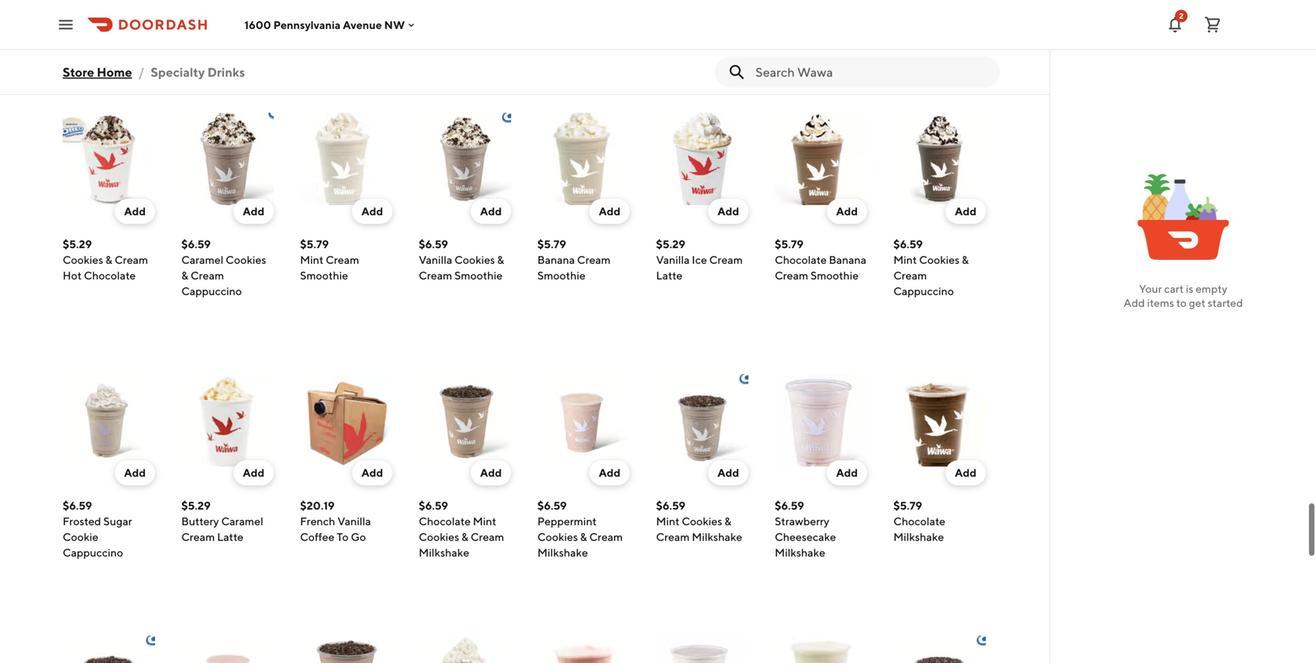 Task type: locate. For each thing, give the bounding box(es) containing it.
cookie
[[63, 531, 98, 544]]

$5.79 chocolate milkshake
[[894, 500, 946, 544]]

add for $5.79 chocolate banana cream smoothie
[[837, 205, 858, 218]]

chocolate banana cream smoothie image
[[775, 113, 868, 205]]

cream inside $6.59 mint cookies & cream milkshake
[[656, 531, 690, 544]]

buttery
[[181, 515, 219, 528]]

1 vertical spatial latte
[[217, 531, 244, 544]]

peppermint
[[300, 0, 359, 5], [538, 515, 597, 528]]

1 horizontal spatial vanilla
[[419, 254, 452, 266]]

$5.29 for $5.29 vanilla ice cream latte
[[656, 238, 686, 251]]

smoothie inside "$5.79 mint cream smoothie"
[[300, 269, 348, 282]]

cream inside $5.29 buttery caramel cream latte
[[181, 531, 215, 544]]

milkshake
[[692, 531, 743, 544], [894, 531, 944, 544], [419, 547, 469, 560], [538, 547, 588, 560], [775, 547, 826, 560]]

vanilla inside $5.29 vanilla ice cream latte
[[656, 254, 690, 266]]

$6.59 strawberry cheesecake milkshake
[[775, 500, 837, 560]]

mint inside $6.59 mint cookies & cream milkshake
[[656, 515, 680, 528]]

is
[[1186, 283, 1194, 295]]

$5.29 for $5.29 buttery caramel cream latte
[[181, 500, 211, 513]]

cappuccino
[[181, 7, 242, 20], [181, 285, 242, 298], [894, 285, 954, 298], [63, 547, 123, 560]]

add for $6.59 vanilla cookies & cream smoothie
[[480, 205, 502, 218]]

0 horizontal spatial $5.29
[[63, 238, 92, 251]]

cold
[[300, 7, 324, 20]]

cookies for $6.59 vanilla cookies & cream smoothie
[[455, 254, 495, 266]]

& inside $6.59 mint cookies & cream cappuccino
[[962, 254, 969, 266]]

$6.59 inside $6.59 mint cookies & cream cappuccino
[[894, 238, 923, 251]]

2
[[1180, 11, 1184, 20]]

cookies inside $6.59 caramel cookies & cream cappuccino
[[226, 254, 266, 266]]

caramel
[[181, 0, 224, 5], [181, 254, 224, 266], [221, 515, 263, 528]]

milkshake inside $6.59 strawberry cheesecake milkshake
[[775, 547, 826, 560]]

2 banana from the left
[[829, 254, 867, 266]]

$6.59 mint cookies & cream cappuccino
[[894, 238, 969, 298]]

cream
[[115, 254, 148, 266], [326, 254, 359, 266], [577, 254, 611, 266], [710, 254, 743, 266], [191, 269, 224, 282], [419, 269, 452, 282], [775, 269, 809, 282], [894, 269, 927, 282], [181, 531, 215, 544], [471, 531, 504, 544], [590, 531, 623, 544], [656, 531, 690, 544]]

chocolate inside $6.59 chocolate mint cookies & cream milkshake
[[419, 515, 471, 528]]

caramel inside $6.59 caramel cookies & cream cappuccino
[[181, 254, 224, 266]]

drinks
[[169, 57, 240, 87], [207, 65, 245, 80]]

2 smoothie from the left
[[455, 269, 503, 282]]

3 smoothie from the left
[[538, 269, 586, 282]]

& inside $6.59 caramel cookies & cream cappuccino
[[181, 269, 188, 282]]

$6.59 caramel cookies & cream cappuccino
[[181, 238, 266, 298]]

pennsylvania
[[273, 18, 341, 31]]

peppermint bark milkshake image
[[181, 636, 274, 664]]

$6.59 for $6.59 strawberry cheesecake milkshake
[[775, 500, 805, 513]]

banana
[[538, 254, 575, 266], [829, 254, 867, 266]]

store home link
[[63, 56, 132, 88]]

add for $5.29 vanilla ice cream latte
[[718, 205, 739, 218]]

0 horizontal spatial vanilla
[[338, 515, 371, 528]]

$5.79 inside "$5.79 mint cream smoothie"
[[300, 238, 329, 251]]

1 smoothie from the left
[[300, 269, 348, 282]]

1 horizontal spatial $5.29
[[181, 500, 211, 513]]

$5.29 vanilla ice cream latte
[[656, 238, 743, 282]]

vanilla
[[419, 254, 452, 266], [656, 254, 690, 266], [338, 515, 371, 528]]

$5.29
[[63, 238, 92, 251], [656, 238, 686, 251], [181, 500, 211, 513]]

to
[[337, 531, 349, 544]]

french
[[300, 515, 335, 528]]

mint inside $6.59 mint cookies & cream cappuccino
[[894, 254, 917, 266]]

drinks down caramel cappuccino
[[169, 57, 240, 87]]

$6.59 inside '$6.59 frosted sugar cookie cappuccino'
[[63, 500, 92, 513]]

cookies
[[63, 254, 103, 266], [226, 254, 266, 266], [455, 254, 495, 266], [920, 254, 960, 266], [682, 515, 723, 528], [419, 531, 459, 544], [538, 531, 578, 544]]

$6.59 inside $6.59 mint cookies & cream milkshake
[[656, 500, 686, 513]]

latte
[[656, 269, 683, 282], [217, 531, 244, 544]]

smoothie
[[300, 269, 348, 282], [455, 269, 503, 282], [538, 269, 586, 282], [811, 269, 859, 282]]

cappuccino inside $6.59 mint cookies & cream cappuccino
[[894, 285, 954, 298]]

$5.79 for $5.79 mint cream smoothie
[[300, 238, 329, 251]]

$5.79 inside $5.79 chocolate milkshake
[[894, 500, 923, 513]]

cream inside "$6.59 vanilla cookies & cream smoothie"
[[419, 269, 452, 282]]

$5.29 inside $5.29 vanilla ice cream latte
[[656, 238, 686, 251]]

4 smoothie from the left
[[811, 269, 859, 282]]

latte for vanilla
[[656, 269, 683, 282]]

add for $6.59 frosted sugar cookie cappuccino
[[124, 467, 146, 480]]

chocolate mint cookies & cream milkshake image
[[419, 375, 511, 467]]

& inside $6.59 chocolate mint cookies & cream milkshake
[[462, 531, 469, 544]]

home
[[97, 65, 132, 80]]

&
[[105, 254, 112, 266], [497, 254, 504, 266], [962, 254, 969, 266], [181, 269, 188, 282], [725, 515, 732, 528], [462, 531, 469, 544], [580, 531, 587, 544]]

0 horizontal spatial peppermint
[[300, 0, 359, 5]]

$5.29 buttery caramel cream latte
[[181, 500, 263, 544]]

latte inside $5.29 vanilla ice cream latte
[[656, 269, 683, 282]]

$6.59 inside $6.59 caramel cookies & cream cappuccino
[[181, 238, 211, 251]]

latte for buttery
[[217, 531, 244, 544]]

mint inside "$5.79 mint cream smoothie"
[[300, 254, 324, 266]]

banana inside $5.79 banana cream smoothie
[[538, 254, 575, 266]]

strawberry
[[775, 515, 830, 528]]

caramel cookies & cream milkshake image
[[894, 636, 986, 664]]

chocolate for $5.79 chocolate banana cream smoothie
[[775, 254, 827, 266]]

smoothie inside $5.79 banana cream smoothie
[[538, 269, 586, 282]]

0 horizontal spatial banana
[[538, 254, 575, 266]]

milkshake inside $6.59 peppermint cookies & cream milkshake
[[538, 547, 588, 560]]

open menu image
[[56, 15, 75, 34]]

cookies inside $6.59 mint cookies & cream cappuccino
[[920, 254, 960, 266]]

banana cream smoothie image
[[538, 113, 630, 205]]

0 vertical spatial latte
[[656, 269, 683, 282]]

latte inside $5.29 buttery caramel cream latte
[[217, 531, 244, 544]]

cream inside $5.79 banana cream smoothie
[[577, 254, 611, 266]]

mint for mint cream smoothie
[[300, 254, 324, 266]]

$6.59 for $6.59 frosted sugar cookie cappuccino
[[63, 500, 92, 513]]

cream inside $6.59 caramel cookies & cream cappuccino
[[191, 269, 224, 282]]

ice
[[692, 254, 707, 266]]

peppermint inside $6.59 peppermint cookies & cream milkshake
[[538, 515, 597, 528]]

$5.79 inside $5.79 chocolate banana cream smoothie
[[775, 238, 804, 251]]

sugar
[[103, 515, 132, 528]]

$5.79 banana cream smoothie
[[538, 238, 611, 282]]

cookies inside "$6.59 vanilla cookies & cream smoothie"
[[455, 254, 495, 266]]

$5.79 inside $5.79 banana cream smoothie
[[538, 238, 566, 251]]

strawberry cheesecake milkshake image
[[775, 375, 868, 467]]

$6.59 inside $6.59 chocolate mint cookies & cream milkshake
[[419, 500, 448, 513]]

add button
[[115, 199, 155, 224], [115, 199, 155, 224], [233, 199, 274, 224], [233, 199, 274, 224], [352, 199, 393, 224], [352, 199, 393, 224], [471, 199, 511, 224], [471, 199, 511, 224], [590, 199, 630, 224], [590, 199, 630, 224], [708, 199, 749, 224], [708, 199, 749, 224], [827, 199, 868, 224], [827, 199, 868, 224], [946, 199, 986, 224], [946, 199, 986, 224], [115, 461, 155, 486], [115, 461, 155, 486], [233, 461, 274, 486], [233, 461, 274, 486], [352, 461, 393, 486], [352, 461, 393, 486], [471, 461, 511, 486], [471, 461, 511, 486], [590, 461, 630, 486], [590, 461, 630, 486], [708, 461, 749, 486], [708, 461, 749, 486], [827, 461, 868, 486], [827, 461, 868, 486], [946, 461, 986, 486], [946, 461, 986, 486]]

$6.59 inside "$6.59 vanilla cookies & cream smoothie"
[[419, 238, 448, 251]]

$6.59 inside $6.59 peppermint cookies & cream milkshake
[[538, 500, 567, 513]]

& inside $6.59 peppermint cookies & cream milkshake
[[580, 531, 587, 544]]

store
[[63, 65, 94, 80]]

peppermint inside peppermint bark cold brew
[[300, 0, 359, 5]]

1 banana from the left
[[538, 254, 575, 266]]

1 horizontal spatial peppermint
[[538, 515, 597, 528]]

caramel cookies & cream cappuccino image
[[181, 113, 274, 205]]

Search Wawa search field
[[756, 63, 988, 81]]

specialty
[[63, 57, 165, 87], [151, 65, 205, 80]]

add for $5.29 buttery caramel cream latte
[[243, 467, 265, 480]]

cookies inside $6.59 peppermint cookies & cream milkshake
[[538, 531, 578, 544]]

cookies inside $6.59 mint cookies & cream milkshake
[[682, 515, 723, 528]]

0 vertical spatial peppermint
[[300, 0, 359, 5]]

0 vertical spatial caramel
[[181, 0, 224, 5]]

cream inside $6.59 peppermint cookies & cream milkshake
[[590, 531, 623, 544]]

started
[[1208, 297, 1244, 310]]

& inside $6.59 mint cookies & cream milkshake
[[725, 515, 732, 528]]

chocolate inside $5.79 chocolate banana cream smoothie
[[775, 254, 827, 266]]

$5.29 inside the $5.29 cookies & cream hot chocolate
[[63, 238, 92, 251]]

& for $6.59 mint cookies & cream milkshake
[[725, 515, 732, 528]]

& inside "$6.59 vanilla cookies & cream smoothie"
[[497, 254, 504, 266]]

go
[[351, 531, 366, 544]]

add for $6.59 mint cookies & cream cappuccino
[[955, 205, 977, 218]]

$5.79 for $5.79 banana cream smoothie
[[538, 238, 566, 251]]

$5.79
[[300, 238, 329, 251], [538, 238, 566, 251], [775, 238, 804, 251], [894, 500, 923, 513]]

cream inside $5.29 vanilla ice cream latte
[[710, 254, 743, 266]]

2 horizontal spatial vanilla
[[656, 254, 690, 266]]

milkshake inside $5.79 chocolate milkshake
[[894, 531, 944, 544]]

brew
[[327, 7, 352, 20]]

buttery caramel cream latte image
[[181, 375, 274, 467]]

add
[[124, 205, 146, 218], [243, 205, 265, 218], [362, 205, 383, 218], [480, 205, 502, 218], [599, 205, 621, 218], [718, 205, 739, 218], [837, 205, 858, 218], [955, 205, 977, 218], [1124, 297, 1145, 310], [124, 467, 146, 480], [243, 467, 265, 480], [362, 467, 383, 480], [480, 467, 502, 480], [599, 467, 621, 480], [718, 467, 739, 480], [837, 467, 858, 480], [955, 467, 977, 480]]

$6.59 inside $6.59 strawberry cheesecake milkshake
[[775, 500, 805, 513]]

vanilla cookies & cream smoothie image
[[419, 113, 511, 205]]

& for $6.59 vanilla cookies & cream smoothie
[[497, 254, 504, 266]]

vanilla inside "$6.59 vanilla cookies & cream smoothie"
[[419, 254, 452, 266]]

2 vertical spatial caramel
[[221, 515, 263, 528]]

mint
[[300, 254, 324, 266], [894, 254, 917, 266], [473, 515, 497, 528], [656, 515, 680, 528]]

$5.29 inside $5.29 buttery caramel cream latte
[[181, 500, 211, 513]]

avenue
[[343, 18, 382, 31]]

cookies inside the $5.29 cookies & cream hot chocolate
[[63, 254, 103, 266]]

1 vertical spatial caramel
[[181, 254, 224, 266]]

1 horizontal spatial banana
[[829, 254, 867, 266]]

empty
[[1196, 283, 1228, 295]]

vanilla for $6.59
[[419, 254, 452, 266]]

$6.59
[[181, 238, 211, 251], [419, 238, 448, 251], [894, 238, 923, 251], [63, 500, 92, 513], [419, 500, 448, 513], [538, 500, 567, 513], [656, 500, 686, 513], [775, 500, 805, 513]]

chocolate
[[775, 254, 827, 266], [84, 269, 136, 282], [419, 515, 471, 528], [894, 515, 946, 528]]

banana inside $5.79 chocolate banana cream smoothie
[[829, 254, 867, 266]]

1600 pennsylvania avenue nw
[[245, 18, 405, 31]]

cream inside $6.59 chocolate mint cookies & cream milkshake
[[471, 531, 504, 544]]

add for $6.59 chocolate mint cookies & cream milkshake
[[480, 467, 502, 480]]

1 vertical spatial peppermint
[[538, 515, 597, 528]]

smoothie inside $5.79 chocolate banana cream smoothie
[[811, 269, 859, 282]]

peppermint bark cold brew
[[300, 0, 384, 20]]

2 horizontal spatial $5.29
[[656, 238, 686, 251]]

$6.59 for $6.59 vanilla cookies & cream smoothie
[[419, 238, 448, 251]]

add for $5.79 mint cream smoothie
[[362, 205, 383, 218]]

0 horizontal spatial latte
[[217, 531, 244, 544]]

mint inside $6.59 chocolate mint cookies & cream milkshake
[[473, 515, 497, 528]]

mint for mint cookies & cream milkshake
[[656, 515, 680, 528]]

1 horizontal spatial latte
[[656, 269, 683, 282]]

cream inside $5.79 chocolate banana cream smoothie
[[775, 269, 809, 282]]

$6.59 for $6.59 mint cookies & cream milkshake
[[656, 500, 686, 513]]



Task type: vqa. For each thing, say whether or not it's contained in the screenshot.
El associated with El Cubano - The Cuban Our classic Cuban features slow-roasted mojo pork, ham, Swiss cheese, pickles, mayo, mustard, and mojo sauce served on crispy Cuban bread.
no



Task type: describe. For each thing, give the bounding box(es) containing it.
to
[[1177, 297, 1187, 310]]

chocolate for $5.79 chocolate milkshake
[[894, 515, 946, 528]]

cheesecake
[[775, 531, 837, 544]]

$6.59 peppermint cookies & cream milkshake
[[538, 500, 623, 560]]

& for $6.59 mint cookies & cream cappuccino
[[962, 254, 969, 266]]

milkshake inside $6.59 chocolate mint cookies & cream milkshake
[[419, 547, 469, 560]]

notification bell image
[[1166, 15, 1185, 34]]

cream inside "$5.79 mint cream smoothie"
[[326, 254, 359, 266]]

bark
[[362, 0, 384, 5]]

cookies for $6.59 mint cookies & cream cappuccino
[[920, 254, 960, 266]]

add for $20.19 french vanilla coffee to go
[[362, 467, 383, 480]]

/
[[138, 65, 144, 80]]

vanilla inside $20.19 french vanilla coffee to go
[[338, 515, 371, 528]]

$6.59 for $6.59 caramel cookies & cream cappuccino
[[181, 238, 211, 251]]

your
[[1140, 283, 1163, 295]]

mint cookies & cream milkshake image
[[656, 375, 749, 467]]

$6.59 mint cookies & cream milkshake
[[656, 500, 743, 544]]

$6.59 for $6.59 chocolate mint cookies & cream milkshake
[[419, 500, 448, 513]]

$5.29 cookies & cream hot chocolate
[[63, 238, 148, 282]]

chocolate cookies cheesecake milkshake image
[[300, 636, 393, 664]]

add inside "your cart is empty add items to get started"
[[1124, 297, 1145, 310]]

vanilla milkshake image
[[775, 636, 868, 664]]

cream inside the $5.29 cookies & cream hot chocolate
[[115, 254, 148, 266]]

add for $5.79 banana cream smoothie
[[599, 205, 621, 218]]

$6.59 for $6.59 peppermint cookies & cream milkshake
[[538, 500, 567, 513]]

caramel cheesecake milkshake image
[[656, 636, 749, 664]]

cookies for $6.59 caramel cookies & cream cappuccino
[[226, 254, 266, 266]]

store home / specialty drinks
[[63, 65, 245, 80]]

hot
[[63, 269, 82, 282]]

cookies inside $6.59 chocolate mint cookies & cream milkshake
[[419, 531, 459, 544]]

1600
[[245, 18, 271, 31]]

frosted
[[63, 515, 101, 528]]

add for $6.59 caramel cookies & cream cappuccino
[[243, 205, 265, 218]]

strawberry milkshake image
[[538, 636, 630, 664]]

add for $5.29 cookies & cream hot chocolate
[[124, 205, 146, 218]]

$5.79 for $5.79 chocolate milkshake
[[894, 500, 923, 513]]

& for $6.59 peppermint cookies & cream milkshake
[[580, 531, 587, 544]]

chocolate inside the $5.29 cookies & cream hot chocolate
[[84, 269, 136, 282]]

0 items, open order cart image
[[1204, 15, 1223, 34]]

chocolate cookies & cream milkshake image
[[63, 636, 155, 664]]

your cart is empty add items to get started
[[1124, 283, 1244, 310]]

mint for mint cookies & cream cappuccino
[[894, 254, 917, 266]]

black and white milkshake image
[[419, 636, 511, 664]]

milkshake inside $6.59 mint cookies & cream milkshake
[[692, 531, 743, 544]]

caramel cappuccino
[[181, 0, 242, 20]]

chocolate for $6.59 chocolate mint cookies & cream milkshake
[[419, 515, 471, 528]]

cart
[[1165, 283, 1184, 295]]

$20.19
[[300, 500, 335, 513]]

vanilla ice cream latte image
[[656, 113, 749, 205]]

cappuccino inside '$6.59 frosted sugar cookie cappuccino'
[[63, 547, 123, 560]]

$6.59 vanilla cookies & cream smoothie
[[419, 238, 504, 282]]

cookies for $6.59 peppermint cookies & cream milkshake
[[538, 531, 578, 544]]

caramel inside caramel cappuccino
[[181, 0, 224, 5]]

mint cream smoothie image
[[300, 113, 393, 205]]

vanilla for $5.29
[[656, 254, 690, 266]]

get
[[1189, 297, 1206, 310]]

$6.59 frosted sugar cookie cappuccino
[[63, 500, 132, 560]]

mint cookies & cream cappuccino image
[[894, 113, 986, 205]]

$5.79 for $5.79 chocolate banana cream smoothie
[[775, 238, 804, 251]]

$6.59 for $6.59 mint cookies & cream cappuccino
[[894, 238, 923, 251]]

$5.29 for $5.29 cookies & cream hot chocolate
[[63, 238, 92, 251]]

add for $6.59 mint cookies & cream milkshake
[[718, 467, 739, 480]]

coffee
[[300, 531, 335, 544]]

add for $5.79 chocolate milkshake
[[955, 467, 977, 480]]

add for $6.59 strawberry cheesecake milkshake
[[837, 467, 858, 480]]

chocolate milkshake image
[[894, 375, 986, 467]]

frosted sugar cookie cappuccino image
[[63, 375, 155, 467]]

1600 pennsylvania avenue nw button
[[245, 18, 418, 31]]

$20.19 french vanilla coffee to go
[[300, 500, 371, 544]]

cookies & cream hot chocolate image
[[63, 113, 155, 205]]

add for $6.59 peppermint cookies & cream milkshake
[[599, 467, 621, 480]]

cream inside $6.59 mint cookies & cream cappuccino
[[894, 269, 927, 282]]

& inside the $5.29 cookies & cream hot chocolate
[[105, 254, 112, 266]]

cappuccino inside $6.59 caramel cookies & cream cappuccino
[[181, 285, 242, 298]]

$5.79 mint cream smoothie
[[300, 238, 359, 282]]

$6.59 chocolate mint cookies & cream milkshake
[[419, 500, 504, 560]]

drinks down "1600"
[[207, 65, 245, 80]]

smoothie inside "$6.59 vanilla cookies & cream smoothie"
[[455, 269, 503, 282]]

nw
[[384, 18, 405, 31]]

cookies for $6.59 mint cookies & cream milkshake
[[682, 515, 723, 528]]

& for $6.59 caramel cookies & cream cappuccino
[[181, 269, 188, 282]]

items
[[1148, 297, 1175, 310]]

french vanilla coffee to go image
[[300, 375, 393, 467]]

caramel inside $5.29 buttery caramel cream latte
[[221, 515, 263, 528]]

peppermint cookies & cream milkshake image
[[538, 375, 630, 467]]

specialty drinks
[[63, 57, 240, 87]]

$5.79 chocolate banana cream smoothie
[[775, 238, 867, 282]]



